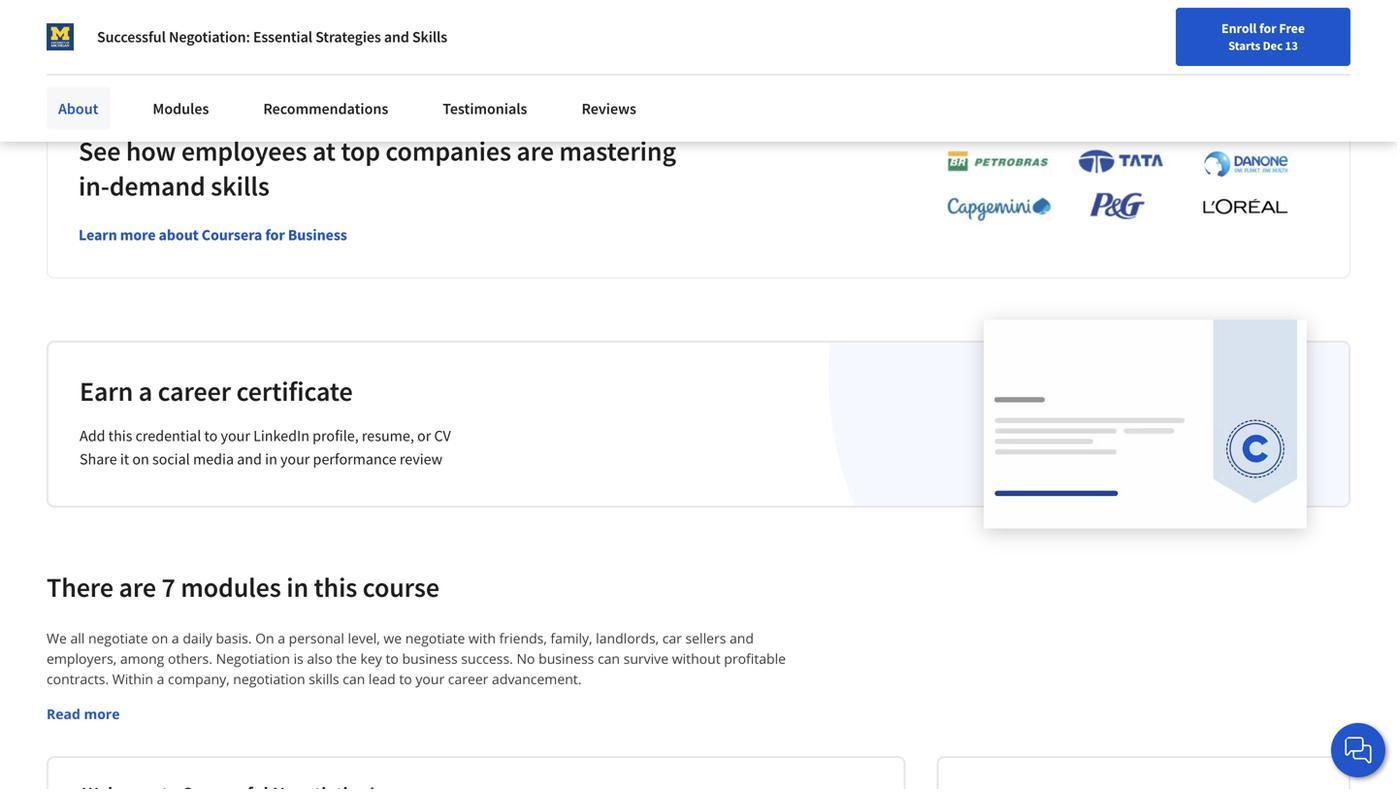 Task type: describe. For each thing, give the bounding box(es) containing it.
with
[[469, 629, 496, 648]]

negotiation
[[216, 649, 290, 668]]

earn
[[80, 374, 133, 408]]

in inside add this credential to your linkedin profile, resume, or cv share it on social media and in your performance review
[[265, 450, 277, 469]]

a down among
[[157, 670, 164, 688]]

daily
[[183, 629, 212, 648]]

testimonials
[[443, 99, 527, 118]]

skills
[[412, 27, 448, 47]]

survive
[[624, 649, 669, 668]]

on
[[255, 629, 274, 648]]

is
[[294, 649, 304, 668]]

reviews
[[582, 99, 637, 118]]

2 vertical spatial to
[[399, 670, 412, 688]]

learn
[[79, 225, 117, 245]]

basis.
[[216, 629, 252, 648]]

read
[[47, 705, 80, 723]]

1 vertical spatial your
[[281, 450, 310, 469]]

this inside add this credential to your linkedin profile, resume, or cv share it on social media and in your performance review
[[108, 426, 132, 446]]

performance
[[313, 450, 397, 469]]

7
[[162, 570, 175, 604]]

are inside "see how employees at top companies are mastering in-demand skills"
[[517, 134, 554, 168]]

career inside we all negotiate on a daily basis. on a personal level, we negotiate with friends, family, landlords, car sellers and employers, among others. negotiation is also the key to business success. no business can survive without profitable contracts. within a company, negotiation skills can lead to your career advancement.
[[448, 670, 489, 688]]

linkedin
[[253, 426, 310, 446]]

1 vertical spatial for
[[265, 225, 285, 245]]

1 horizontal spatial can
[[598, 649, 620, 668]]

learn more about coursera for business
[[79, 225, 347, 245]]

read more
[[47, 705, 120, 723]]

demand
[[109, 169, 205, 203]]

it
[[120, 450, 129, 469]]

course
[[363, 570, 440, 604]]

all
[[70, 629, 85, 648]]

earn a career certificate
[[80, 374, 353, 408]]

show notifications image
[[1172, 24, 1195, 48]]

1 horizontal spatial this
[[314, 570, 357, 604]]

no
[[517, 649, 535, 668]]

see how employees at top companies are mastering in-demand skills
[[79, 134, 676, 203]]

1 vertical spatial are
[[119, 570, 156, 604]]

on inside we all negotiate on a daily basis. on a personal level, we negotiate with friends, family, landlords, car sellers and employers, among others. negotiation is also the key to business success. no business can survive without profitable contracts. within a company, negotiation skills can lead to your career advancement.
[[152, 629, 168, 648]]

2 business from the left
[[539, 649, 594, 668]]

enroll
[[1222, 19, 1257, 37]]

share
[[80, 450, 117, 469]]

without
[[672, 649, 721, 668]]

on inside add this credential to your linkedin profile, resume, or cv share it on social media and in your performance review
[[132, 450, 149, 469]]

social
[[152, 450, 190, 469]]

learn more about coursera for business link
[[79, 225, 347, 245]]

add
[[80, 426, 105, 446]]

or
[[417, 426, 431, 446]]

essential
[[253, 27, 313, 47]]

to inside add this credential to your linkedin profile, resume, or cv share it on social media and in your performance review
[[204, 426, 218, 446]]

coursera
[[202, 225, 262, 245]]

recommendations
[[263, 99, 388, 118]]

there
[[47, 570, 114, 604]]

1 horizontal spatial and
[[384, 27, 409, 47]]

about
[[58, 99, 98, 118]]

see
[[79, 134, 121, 168]]

companies
[[386, 134, 511, 168]]

coursera image
[[23, 16, 147, 47]]

coursera enterprise logos image
[[918, 148, 1306, 232]]

modules link
[[141, 87, 221, 130]]

sellers
[[686, 629, 726, 648]]

modules
[[181, 570, 281, 604]]



Task type: vqa. For each thing, say whether or not it's contained in the screenshot.
We
yes



Task type: locate. For each thing, give the bounding box(es) containing it.
resume,
[[362, 426, 414, 446]]

1 vertical spatial and
[[237, 450, 262, 469]]

this up personal
[[314, 570, 357, 604]]

a right on
[[278, 629, 285, 648]]

a left daily
[[172, 629, 179, 648]]

business down family,
[[539, 649, 594, 668]]

0 vertical spatial in
[[265, 450, 277, 469]]

2 horizontal spatial to
[[399, 670, 412, 688]]

can down the on the left bottom
[[343, 670, 365, 688]]

1 vertical spatial more
[[84, 705, 120, 723]]

reviews link
[[570, 87, 648, 130]]

successful
[[97, 27, 166, 47]]

0 vertical spatial are
[[517, 134, 554, 168]]

among
[[120, 649, 164, 668]]

1 vertical spatial can
[[343, 670, 365, 688]]

0 horizontal spatial negotiate
[[88, 629, 148, 648]]

for inside enroll for free starts dec 13
[[1260, 19, 1277, 37]]

business left the success.
[[402, 649, 458, 668]]

and inside add this credential to your linkedin profile, resume, or cv share it on social media and in your performance review
[[237, 450, 262, 469]]

more inside button
[[84, 705, 120, 723]]

key
[[361, 649, 382, 668]]

about link
[[47, 87, 110, 130]]

skills inside "see how employees at top companies are mastering in-demand skills"
[[211, 169, 270, 203]]

university of michigan image
[[47, 23, 74, 50]]

business
[[288, 225, 347, 245]]

and right media
[[237, 450, 262, 469]]

skills down also at the bottom left
[[309, 670, 339, 688]]

1 horizontal spatial on
[[152, 629, 168, 648]]

in
[[265, 450, 277, 469], [287, 570, 309, 604]]

strategies
[[316, 27, 381, 47]]

to right lead
[[399, 670, 412, 688]]

1 vertical spatial to
[[386, 649, 399, 668]]

1 horizontal spatial to
[[386, 649, 399, 668]]

mastering
[[559, 134, 676, 168]]

and up 'profitable'
[[730, 629, 754, 648]]

credential
[[135, 426, 201, 446]]

0 vertical spatial on
[[132, 450, 149, 469]]

0 vertical spatial more
[[120, 225, 156, 245]]

0 horizontal spatial can
[[343, 670, 365, 688]]

to down we
[[386, 649, 399, 668]]

we
[[384, 629, 402, 648]]

chat with us image
[[1343, 735, 1374, 766]]

0 horizontal spatial in
[[265, 450, 277, 469]]

0 horizontal spatial skills
[[211, 169, 270, 203]]

1 horizontal spatial in
[[287, 570, 309, 604]]

review
[[400, 450, 443, 469]]

company,
[[168, 670, 230, 688]]

2 horizontal spatial and
[[730, 629, 754, 648]]

more
[[120, 225, 156, 245], [84, 705, 120, 723]]

negotiate up among
[[88, 629, 148, 648]]

are down testimonials
[[517, 134, 554, 168]]

0 horizontal spatial your
[[221, 426, 250, 446]]

more for learn
[[120, 225, 156, 245]]

in-
[[79, 169, 109, 203]]

success.
[[461, 649, 513, 668]]

employers,
[[47, 649, 117, 668]]

on up among
[[152, 629, 168, 648]]

the
[[336, 649, 357, 668]]

0 horizontal spatial business
[[402, 649, 458, 668]]

in up personal
[[287, 570, 309, 604]]

landlords,
[[596, 629, 659, 648]]

skills
[[211, 169, 270, 203], [309, 670, 339, 688]]

there are 7 modules in this course
[[47, 570, 440, 604]]

None search field
[[277, 12, 597, 51]]

0 vertical spatial to
[[204, 426, 218, 446]]

media
[[193, 450, 234, 469]]

successful negotiation: essential strategies and skills
[[97, 27, 448, 47]]

negotiation:
[[169, 27, 250, 47]]

1 vertical spatial this
[[314, 570, 357, 604]]

contracts.
[[47, 670, 109, 688]]

read more button
[[47, 704, 120, 724]]

your up media
[[221, 426, 250, 446]]

0 vertical spatial and
[[384, 27, 409, 47]]

cv
[[434, 426, 451, 446]]

we all negotiate on a daily basis. on a personal level, we negotiate with friends, family, landlords, car sellers and employers, among others. negotiation is also the key to business success. no business can survive without profitable contracts. within a company, negotiation skills can lead to your career advancement.
[[47, 629, 790, 688]]

1 vertical spatial on
[[152, 629, 168, 648]]

level,
[[348, 629, 380, 648]]

0 vertical spatial skills
[[211, 169, 270, 203]]

friends,
[[499, 629, 547, 648]]

profile,
[[313, 426, 359, 446]]

on right it
[[132, 450, 149, 469]]

career down the success.
[[448, 670, 489, 688]]

0 horizontal spatial this
[[108, 426, 132, 446]]

testimonials link
[[431, 87, 539, 130]]

2 horizontal spatial your
[[416, 670, 445, 688]]

1 vertical spatial skills
[[309, 670, 339, 688]]

career up "credential"
[[158, 374, 231, 408]]

how
[[126, 134, 176, 168]]

0 vertical spatial can
[[598, 649, 620, 668]]

1 horizontal spatial for
[[1260, 19, 1277, 37]]

recommendations link
[[252, 87, 400, 130]]

1 horizontal spatial negotiate
[[405, 629, 465, 648]]

1 vertical spatial career
[[448, 670, 489, 688]]

this
[[108, 426, 132, 446], [314, 570, 357, 604]]

2 vertical spatial your
[[416, 670, 445, 688]]

13
[[1286, 38, 1298, 53]]

for left business
[[265, 225, 285, 245]]

0 vertical spatial your
[[221, 426, 250, 446]]

can down landlords,
[[598, 649, 620, 668]]

0 horizontal spatial for
[[265, 225, 285, 245]]

0 horizontal spatial to
[[204, 426, 218, 446]]

your right lead
[[416, 670, 445, 688]]

your down the 'linkedin'
[[281, 450, 310, 469]]

about
[[159, 225, 199, 245]]

a right earn in the left of the page
[[139, 374, 152, 408]]

profitable
[[724, 649, 786, 668]]

0 horizontal spatial career
[[158, 374, 231, 408]]

to up media
[[204, 426, 218, 446]]

1 vertical spatial in
[[287, 570, 309, 604]]

0 vertical spatial career
[[158, 374, 231, 408]]

for
[[1260, 19, 1277, 37], [265, 225, 285, 245]]

add this credential to your linkedin profile, resume, or cv share it on social media and in your performance review
[[80, 426, 451, 469]]

personal
[[289, 629, 344, 648]]

1 horizontal spatial business
[[539, 649, 594, 668]]

are left 7
[[119, 570, 156, 604]]

within
[[112, 670, 153, 688]]

1 horizontal spatial are
[[517, 134, 554, 168]]

negotiate right we
[[405, 629, 465, 648]]

on
[[132, 450, 149, 469], [152, 629, 168, 648]]

your
[[221, 426, 250, 446], [281, 450, 310, 469], [416, 670, 445, 688]]

1 horizontal spatial skills
[[309, 670, 339, 688]]

and inside we all negotiate on a daily basis. on a personal level, we negotiate with friends, family, landlords, car sellers and employers, among others. negotiation is also the key to business success. no business can survive without profitable contracts. within a company, negotiation skills can lead to your career advancement.
[[730, 629, 754, 648]]

others.
[[168, 649, 213, 668]]

more for read
[[84, 705, 120, 723]]

family,
[[551, 629, 593, 648]]

modules
[[153, 99, 209, 118]]

business
[[402, 649, 458, 668], [539, 649, 594, 668]]

to
[[204, 426, 218, 446], [386, 649, 399, 668], [399, 670, 412, 688]]

1 business from the left
[[402, 649, 458, 668]]

free
[[1280, 19, 1305, 37]]

and left 'skills'
[[384, 27, 409, 47]]

also
[[307, 649, 333, 668]]

top
[[341, 134, 380, 168]]

your inside we all negotiate on a daily basis. on a personal level, we negotiate with friends, family, landlords, car sellers and employers, among others. negotiation is also the key to business success. no business can survive without profitable contracts. within a company, negotiation skills can lead to your career advancement.
[[416, 670, 445, 688]]

more right learn
[[120, 225, 156, 245]]

for up 'dec'
[[1260, 19, 1277, 37]]

0 vertical spatial for
[[1260, 19, 1277, 37]]

dec
[[1263, 38, 1283, 53]]

2 vertical spatial and
[[730, 629, 754, 648]]

advancement.
[[492, 670, 582, 688]]

1 horizontal spatial your
[[281, 450, 310, 469]]

1 negotiate from the left
[[88, 629, 148, 648]]

coursera career certificate image
[[984, 320, 1307, 528]]

2 negotiate from the left
[[405, 629, 465, 648]]

car
[[663, 629, 682, 648]]

lead
[[369, 670, 396, 688]]

0 vertical spatial this
[[108, 426, 132, 446]]

can
[[598, 649, 620, 668], [343, 670, 365, 688]]

career
[[158, 374, 231, 408], [448, 670, 489, 688]]

skills down employees
[[211, 169, 270, 203]]

in down the 'linkedin'
[[265, 450, 277, 469]]

1 horizontal spatial career
[[448, 670, 489, 688]]

at
[[312, 134, 336, 168]]

menu item
[[1027, 19, 1152, 82]]

this up it
[[108, 426, 132, 446]]

skills inside we all negotiate on a daily basis. on a personal level, we negotiate with friends, family, landlords, car sellers and employers, among others. negotiation is also the key to business success. no business can survive without profitable contracts. within a company, negotiation skills can lead to your career advancement.
[[309, 670, 339, 688]]

starts
[[1229, 38, 1261, 53]]

enroll for free starts dec 13
[[1222, 19, 1305, 53]]

0 horizontal spatial on
[[132, 450, 149, 469]]

0 horizontal spatial and
[[237, 450, 262, 469]]

are
[[517, 134, 554, 168], [119, 570, 156, 604]]

we
[[47, 629, 67, 648]]

certificate
[[236, 374, 353, 408]]

more right the read
[[84, 705, 120, 723]]

negotiation
[[233, 670, 305, 688]]

0 horizontal spatial are
[[119, 570, 156, 604]]

employees
[[181, 134, 307, 168]]



